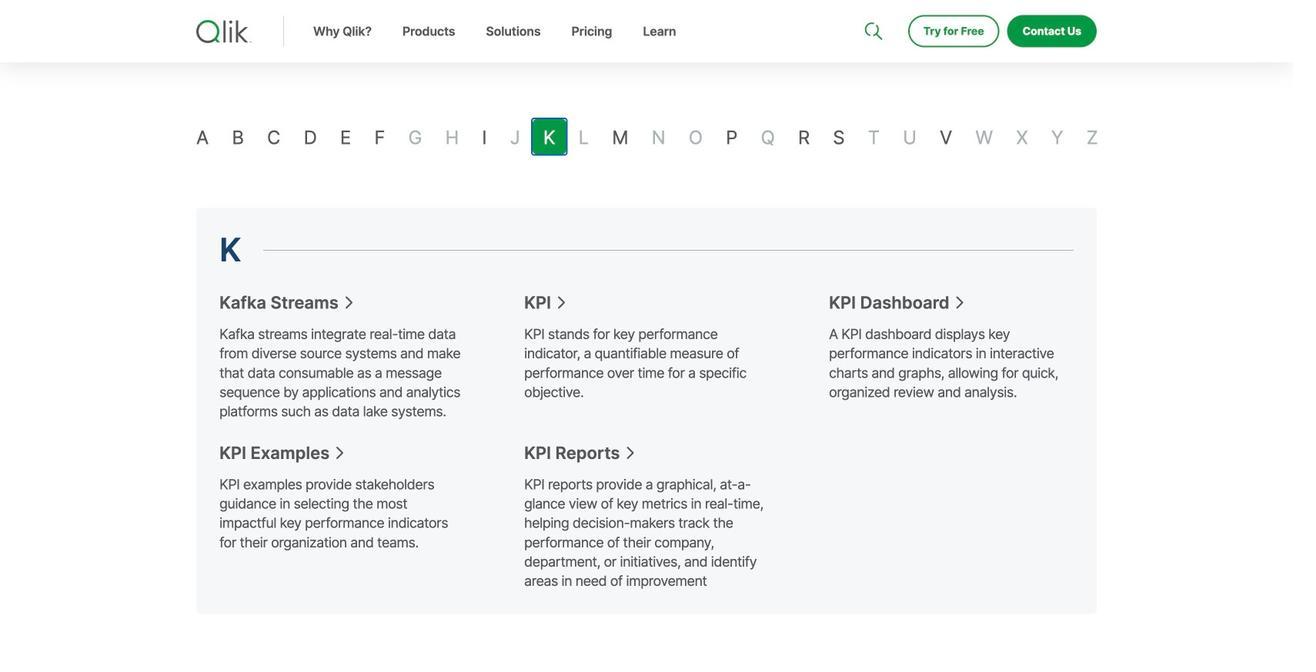 Task type: vqa. For each thing, say whether or not it's contained in the screenshot.
the Login "image"
yes



Task type: describe. For each thing, give the bounding box(es) containing it.
qlik image
[[196, 20, 252, 43]]

support image
[[866, 0, 878, 12]]

login image
[[1048, 0, 1060, 12]]



